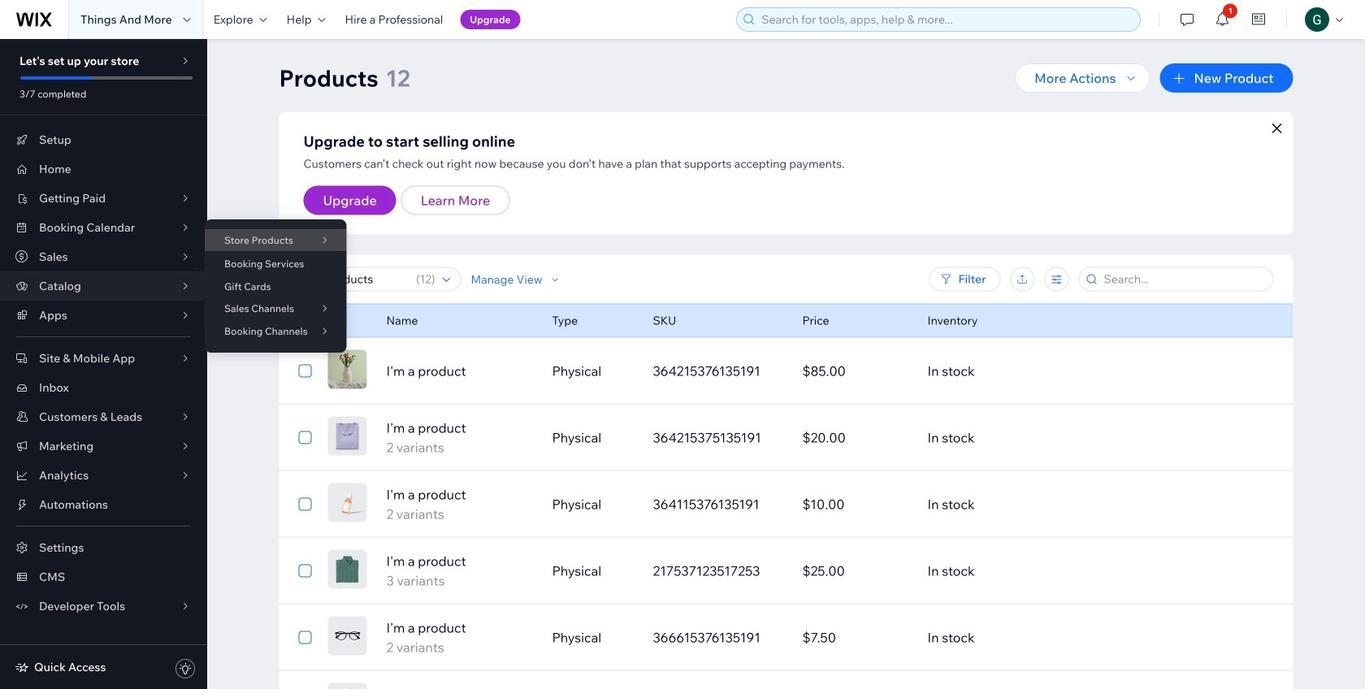Task type: locate. For each thing, give the bounding box(es) containing it.
None checkbox
[[299, 311, 312, 330], [299, 361, 312, 381], [299, 495, 312, 514], [299, 628, 312, 647], [299, 311, 312, 330], [299, 361, 312, 381], [299, 495, 312, 514], [299, 628, 312, 647]]

Search... field
[[1099, 268, 1268, 291]]

Search for tools, apps, help & more... field
[[757, 8, 1136, 31]]

None checkbox
[[299, 428, 312, 447], [299, 561, 312, 581], [299, 428, 312, 447], [299, 561, 312, 581]]

Unsaved view field
[[304, 268, 411, 291]]



Task type: describe. For each thing, give the bounding box(es) containing it.
sidebar element
[[0, 39, 207, 689]]



Task type: vqa. For each thing, say whether or not it's contained in the screenshot.
the Search... field
yes



